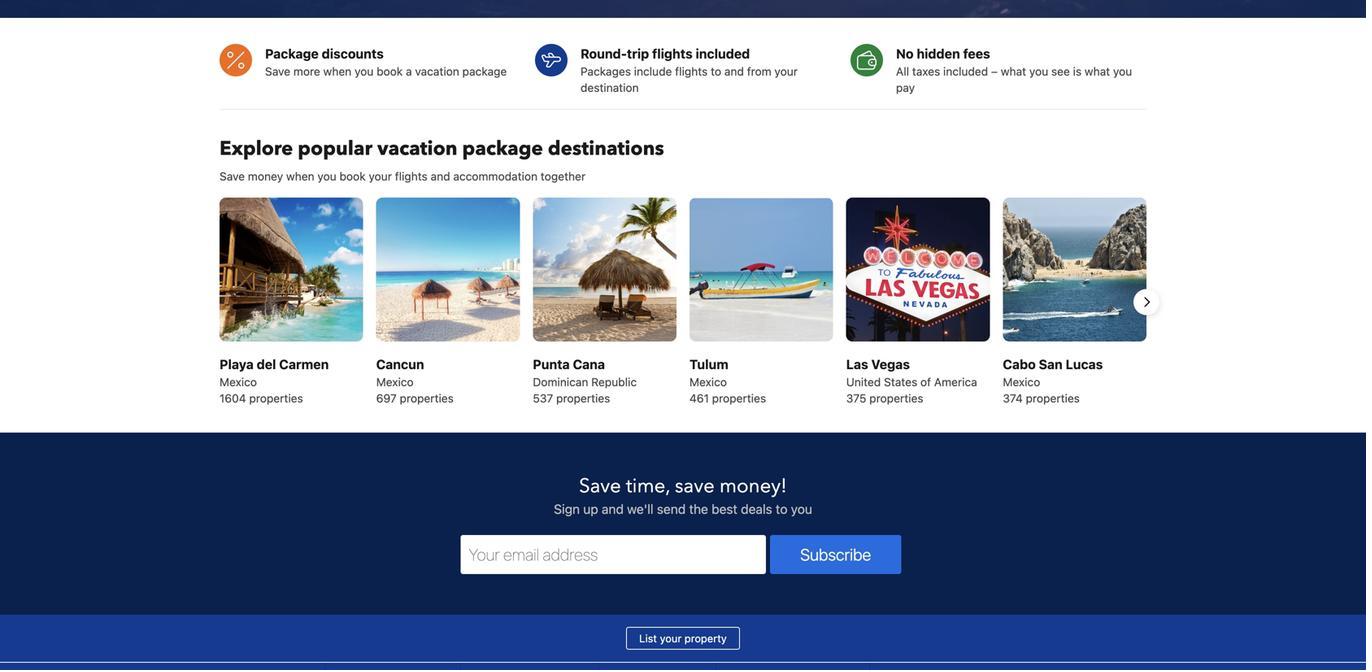 Task type: describe. For each thing, give the bounding box(es) containing it.
playa del carmen mexico 1604 properties
[[220, 357, 329, 405]]

properties inside the tulum mexico 461 properties
[[713, 392, 766, 405]]

vegas
[[872, 357, 910, 372]]

republic
[[592, 375, 637, 389]]

accommodation
[[454, 170, 538, 183]]

properties inside cabo san lucas mexico 374 properties
[[1026, 392, 1080, 405]]

hidden
[[917, 46, 961, 61]]

together
[[541, 170, 586, 183]]

states
[[884, 375, 918, 389]]

tulum mexico 461 properties
[[690, 357, 766, 405]]

properties inside punta cana dominican republic 537 properties
[[557, 392, 611, 405]]

tulum
[[690, 357, 729, 372]]

round-trip flights included packages include flights to and from your destination
[[581, 46, 798, 94]]

packages
[[581, 65, 631, 78]]

all
[[897, 65, 910, 78]]

is
[[1074, 65, 1082, 78]]

375
[[847, 392, 867, 405]]

697
[[376, 392, 397, 405]]

1 what from the left
[[1001, 65, 1027, 78]]

and inside save time, save money! sign up and we'll send the best deals to you
[[602, 501, 624, 517]]

cabo
[[1003, 357, 1036, 372]]

you inside the 'explore popular vacation package destinations save money when you book your flights and accommodation together'
[[318, 170, 337, 183]]

destination
[[581, 81, 639, 94]]

book inside the 'explore popular vacation package destinations save money when you book your flights and accommodation together'
[[340, 170, 366, 183]]

cana
[[573, 357, 605, 372]]

Your email address email field
[[461, 535, 766, 574]]

to inside save time, save money! sign up and we'll send the best deals to you
[[776, 501, 788, 517]]

punta
[[533, 357, 570, 372]]

1 vertical spatial flights
[[675, 65, 708, 78]]

mexico inside playa del carmen mexico 1604 properties
[[220, 375, 257, 389]]

list your property
[[640, 632, 727, 645]]

package discounts save more when you book a vacation package
[[265, 46, 507, 78]]

discounts
[[322, 46, 384, 61]]

you left see
[[1030, 65, 1049, 78]]

deals
[[741, 501, 773, 517]]

included inside no hidden fees all taxes included – what you see is what you pay
[[944, 65, 989, 78]]

america
[[935, 375, 978, 389]]

you inside package discounts save more when you book a vacation package
[[355, 65, 374, 78]]

package inside package discounts save more when you book a vacation package
[[463, 65, 507, 78]]

explore popular vacation package destinations save money when you book your flights and accommodation together
[[220, 136, 664, 183]]

vacation inside package discounts save more when you book a vacation package
[[415, 65, 460, 78]]

save time, save money! sign up and we'll send the best deals to you
[[554, 473, 813, 517]]

when inside the 'explore popular vacation package destinations save money when you book your flights and accommodation together'
[[286, 170, 315, 183]]

2 what from the left
[[1085, 65, 1111, 78]]

you inside save time, save money! sign up and we'll send the best deals to you
[[791, 501, 813, 517]]

0 vertical spatial flights
[[653, 46, 693, 61]]

save inside save time, save money! sign up and we'll send the best deals to you
[[579, 473, 621, 500]]

537
[[533, 392, 553, 405]]

punta cana dominican republic 537 properties
[[533, 357, 637, 405]]

up
[[584, 501, 599, 517]]

best
[[712, 501, 738, 517]]

pay
[[897, 81, 915, 94]]

carmen
[[279, 357, 329, 372]]

trip
[[627, 46, 649, 61]]

properties inside 'las vegas united states of america 375 properties'
[[870, 392, 924, 405]]

round-
[[581, 46, 627, 61]]

explore popular vacation package destinations region
[[207, 198, 1160, 407]]

the
[[690, 501, 709, 517]]

explore
[[220, 136, 293, 162]]



Task type: vqa. For each thing, say whether or not it's contained in the screenshot.
6th Properties from left
yes



Task type: locate. For each thing, give the bounding box(es) containing it.
more
[[294, 65, 320, 78]]

and left accommodation
[[431, 170, 450, 183]]

what right is
[[1085, 65, 1111, 78]]

package
[[265, 46, 319, 61]]

save
[[675, 473, 715, 500]]

1 horizontal spatial to
[[776, 501, 788, 517]]

when inside package discounts save more when you book a vacation package
[[324, 65, 352, 78]]

cancun mexico 697 properties
[[376, 357, 454, 405]]

send
[[657, 501, 686, 517]]

what
[[1001, 65, 1027, 78], [1085, 65, 1111, 78]]

properties right 461
[[713, 392, 766, 405]]

1 horizontal spatial what
[[1085, 65, 1111, 78]]

4 mexico from the left
[[1003, 375, 1041, 389]]

5 properties from the left
[[870, 392, 924, 405]]

to inside round-trip flights included packages include flights to and from your destination
[[711, 65, 722, 78]]

mexico inside the tulum mexico 461 properties
[[690, 375, 727, 389]]

1 vertical spatial save
[[220, 170, 245, 183]]

your down the popular in the top left of the page
[[369, 170, 392, 183]]

sign
[[554, 501, 580, 517]]

0 horizontal spatial and
[[431, 170, 450, 183]]

mexico
[[220, 375, 257, 389], [376, 375, 414, 389], [690, 375, 727, 389], [1003, 375, 1041, 389]]

6 properties from the left
[[1026, 392, 1080, 405]]

next image
[[1137, 292, 1157, 312]]

1 vertical spatial vacation
[[377, 136, 458, 162]]

2 vertical spatial and
[[602, 501, 624, 517]]

popular
[[298, 136, 373, 162]]

properties inside playa del carmen mexico 1604 properties
[[249, 392, 303, 405]]

subscribe button
[[771, 535, 902, 574]]

properties inside cancun mexico 697 properties
[[400, 392, 454, 405]]

when right money
[[286, 170, 315, 183]]

vacation down a
[[377, 136, 458, 162]]

money!
[[720, 473, 788, 500]]

book inside package discounts save more when you book a vacation package
[[377, 65, 403, 78]]

from
[[747, 65, 772, 78]]

properties
[[249, 392, 303, 405], [400, 392, 454, 405], [557, 392, 611, 405], [713, 392, 766, 405], [870, 392, 924, 405], [1026, 392, 1080, 405]]

united
[[847, 375, 881, 389]]

and left from
[[725, 65, 744, 78]]

when
[[324, 65, 352, 78], [286, 170, 315, 183]]

included up from
[[696, 46, 750, 61]]

1 vertical spatial included
[[944, 65, 989, 78]]

0 horizontal spatial when
[[286, 170, 315, 183]]

of
[[921, 375, 932, 389]]

0 horizontal spatial included
[[696, 46, 750, 61]]

1 mexico from the left
[[220, 375, 257, 389]]

3 mexico from the left
[[690, 375, 727, 389]]

package inside the 'explore popular vacation package destinations save money when you book your flights and accommodation together'
[[463, 136, 543, 162]]

0 horizontal spatial save
[[220, 170, 245, 183]]

to
[[711, 65, 722, 78], [776, 501, 788, 517]]

package up accommodation
[[463, 136, 543, 162]]

and right up at the bottom left of page
[[602, 501, 624, 517]]

0 horizontal spatial your
[[369, 170, 392, 183]]

1 properties from the left
[[249, 392, 303, 405]]

mexico up the 697
[[376, 375, 414, 389]]

lucas
[[1066, 357, 1104, 372]]

0 vertical spatial save
[[265, 65, 291, 78]]

1 horizontal spatial your
[[660, 632, 682, 645]]

you down discounts
[[355, 65, 374, 78]]

2 properties from the left
[[400, 392, 454, 405]]

navigation
[[232, 663, 871, 670]]

2 vertical spatial save
[[579, 473, 621, 500]]

list
[[640, 632, 657, 645]]

when down discounts
[[324, 65, 352, 78]]

money
[[248, 170, 283, 183]]

flights
[[653, 46, 693, 61], [675, 65, 708, 78], [395, 170, 428, 183]]

we'll
[[627, 501, 654, 517]]

what right the –
[[1001, 65, 1027, 78]]

your inside the 'explore popular vacation package destinations save money when you book your flights and accommodation together'
[[369, 170, 392, 183]]

mexico down cabo
[[1003, 375, 1041, 389]]

2 horizontal spatial your
[[775, 65, 798, 78]]

mexico inside cancun mexico 697 properties
[[376, 375, 414, 389]]

save inside package discounts save more when you book a vacation package
[[265, 65, 291, 78]]

your inside save time, save money! footer
[[660, 632, 682, 645]]

2 horizontal spatial save
[[579, 473, 621, 500]]

you right is
[[1114, 65, 1133, 78]]

time,
[[626, 473, 670, 500]]

book
[[377, 65, 403, 78], [340, 170, 366, 183]]

0 vertical spatial vacation
[[415, 65, 460, 78]]

0 horizontal spatial what
[[1001, 65, 1027, 78]]

mexico up 1604
[[220, 375, 257, 389]]

cabo san lucas mexico 374 properties
[[1003, 357, 1104, 405]]

0 vertical spatial when
[[324, 65, 352, 78]]

you down the popular in the top left of the page
[[318, 170, 337, 183]]

save up up at the bottom left of page
[[579, 473, 621, 500]]

461
[[690, 392, 709, 405]]

0 vertical spatial to
[[711, 65, 722, 78]]

your right list
[[660, 632, 682, 645]]

included
[[696, 46, 750, 61], [944, 65, 989, 78]]

vacation
[[415, 65, 460, 78], [377, 136, 458, 162]]

no
[[897, 46, 914, 61]]

2 vertical spatial flights
[[395, 170, 428, 183]]

2 horizontal spatial and
[[725, 65, 744, 78]]

mexico down tulum
[[690, 375, 727, 389]]

0 vertical spatial and
[[725, 65, 744, 78]]

1 vertical spatial and
[[431, 170, 450, 183]]

2 vertical spatial your
[[660, 632, 682, 645]]

property
[[685, 632, 727, 645]]

flights inside the 'explore popular vacation package destinations save money when you book your flights and accommodation together'
[[395, 170, 428, 183]]

0 vertical spatial included
[[696, 46, 750, 61]]

and inside the 'explore popular vacation package destinations save money when you book your flights and accommodation together'
[[431, 170, 450, 183]]

properties down san on the right bottom of page
[[1026, 392, 1080, 405]]

your for package
[[369, 170, 392, 183]]

2 package from the top
[[463, 136, 543, 162]]

book left a
[[377, 65, 403, 78]]

1 horizontal spatial included
[[944, 65, 989, 78]]

1 horizontal spatial when
[[324, 65, 352, 78]]

1 package from the top
[[463, 65, 507, 78]]

a
[[406, 65, 412, 78]]

included down fees
[[944, 65, 989, 78]]

see
[[1052, 65, 1071, 78]]

1 vertical spatial book
[[340, 170, 366, 183]]

included inside round-trip flights included packages include flights to and from your destination
[[696, 46, 750, 61]]

0 vertical spatial book
[[377, 65, 403, 78]]

properties down del
[[249, 392, 303, 405]]

1 vertical spatial when
[[286, 170, 315, 183]]

to right deals
[[776, 501, 788, 517]]

las
[[847, 357, 869, 372]]

1 horizontal spatial save
[[265, 65, 291, 78]]

fees
[[964, 46, 991, 61]]

your
[[775, 65, 798, 78], [369, 170, 392, 183], [660, 632, 682, 645]]

374
[[1003, 392, 1023, 405]]

save down package
[[265, 65, 291, 78]]

4 properties from the left
[[713, 392, 766, 405]]

0 horizontal spatial to
[[711, 65, 722, 78]]

1 vertical spatial to
[[776, 501, 788, 517]]

0 horizontal spatial book
[[340, 170, 366, 183]]

3 properties from the left
[[557, 392, 611, 405]]

properties down states
[[870, 392, 924, 405]]

save time, save money! footer
[[0, 433, 1367, 670]]

vacation right a
[[415, 65, 460, 78]]

1 horizontal spatial and
[[602, 501, 624, 517]]

include
[[634, 65, 672, 78]]

cancun
[[376, 357, 424, 372]]

1604
[[220, 392, 246, 405]]

package
[[463, 65, 507, 78], [463, 136, 543, 162]]

save inside the 'explore popular vacation package destinations save money when you book your flights and accommodation together'
[[220, 170, 245, 183]]

navigation inside save time, save money! footer
[[232, 663, 871, 670]]

–
[[992, 65, 998, 78]]

properties down 'dominican'
[[557, 392, 611, 405]]

mexico inside cabo san lucas mexico 374 properties
[[1003, 375, 1041, 389]]

1 vertical spatial your
[[369, 170, 392, 183]]

vacation inside the 'explore popular vacation package destinations save money when you book your flights and accommodation together'
[[377, 136, 458, 162]]

list your property link
[[627, 627, 740, 650]]

and inside round-trip flights included packages include flights to and from your destination
[[725, 65, 744, 78]]

las vegas united states of america 375 properties
[[847, 357, 978, 405]]

to left from
[[711, 65, 722, 78]]

del
[[257, 357, 276, 372]]

package right a
[[463, 65, 507, 78]]

subscribe
[[801, 545, 872, 564]]

playa
[[220, 357, 254, 372]]

you right deals
[[791, 501, 813, 517]]

0 vertical spatial package
[[463, 65, 507, 78]]

your right from
[[775, 65, 798, 78]]

destinations
[[548, 136, 664, 162]]

san
[[1039, 357, 1063, 372]]

2 mexico from the left
[[376, 375, 414, 389]]

save left money
[[220, 170, 245, 183]]

no hidden fees all taxes included – what you see is what you pay
[[897, 46, 1133, 94]]

1 vertical spatial package
[[463, 136, 543, 162]]

you
[[355, 65, 374, 78], [1030, 65, 1049, 78], [1114, 65, 1133, 78], [318, 170, 337, 183], [791, 501, 813, 517]]

dominican
[[533, 375, 589, 389]]

book down the popular in the top left of the page
[[340, 170, 366, 183]]

properties right the 697
[[400, 392, 454, 405]]

your for included
[[775, 65, 798, 78]]

save
[[265, 65, 291, 78], [220, 170, 245, 183], [579, 473, 621, 500]]

1 horizontal spatial book
[[377, 65, 403, 78]]

your inside round-trip flights included packages include flights to and from your destination
[[775, 65, 798, 78]]

0 vertical spatial your
[[775, 65, 798, 78]]

taxes
[[913, 65, 941, 78]]

and
[[725, 65, 744, 78], [431, 170, 450, 183], [602, 501, 624, 517]]



